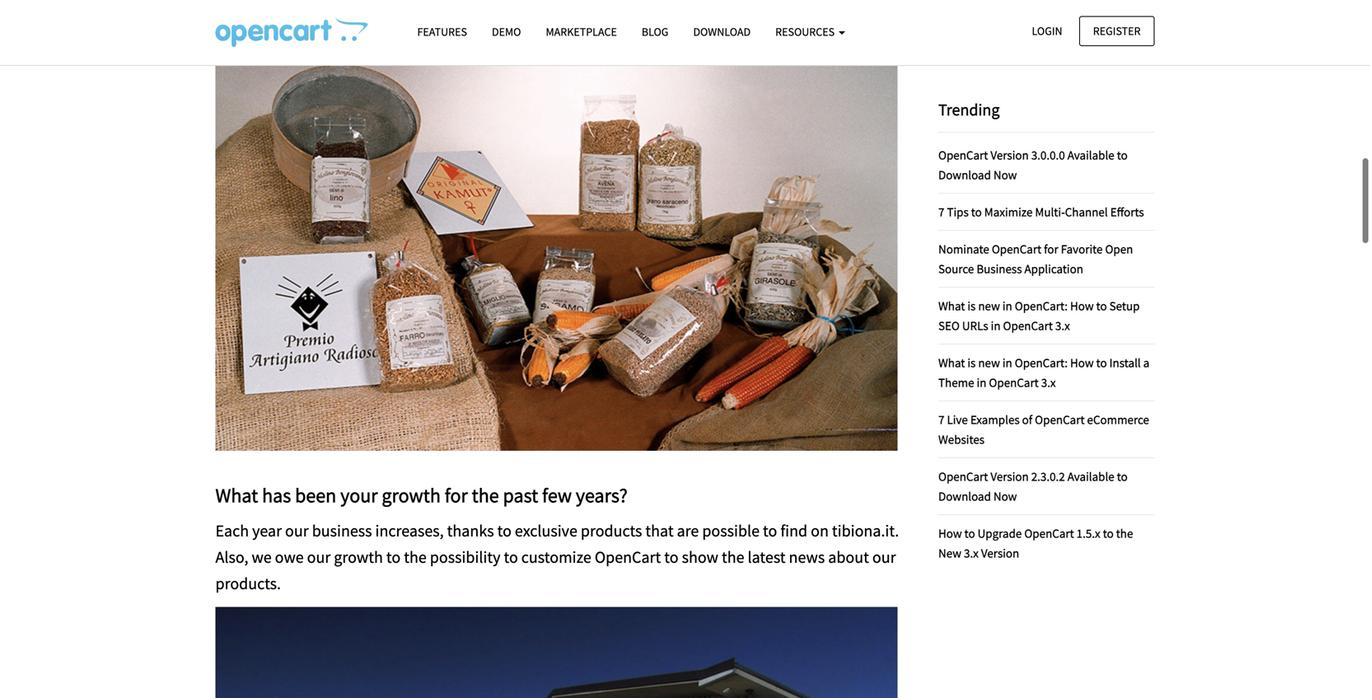 Task type: locate. For each thing, give the bounding box(es) containing it.
opencart up what is new in opencart: how to install a theme in opencart 3.x
[[1004, 318, 1053, 333]]

3.x inside what is new in opencart: how to install a theme in opencart 3.x
[[1042, 374, 1056, 390]]

version left 2.3.0.2
[[991, 468, 1029, 484]]

version down 'upgrade'
[[982, 545, 1020, 561]]

1 available from the top
[[1068, 147, 1115, 163]]

new down urls
[[979, 355, 1001, 370]]

opencart:
[[1015, 298, 1068, 313], [1015, 355, 1068, 370]]

1 new from the top
[[979, 298, 1001, 313]]

latest
[[748, 547, 786, 568]]

2 new from the top
[[979, 355, 1001, 370]]

products.
[[216, 573, 281, 594]]

opencart: down what is new in opencart: how to setup seo urls in opencart 3.x at right top
[[1015, 355, 1068, 370]]

7 left tips
[[939, 204, 945, 219]]

growth
[[382, 483, 441, 508], [334, 547, 383, 568]]

how left install at right
[[1071, 355, 1094, 370]]

ecommerce
[[1088, 412, 1150, 427]]

is
[[968, 298, 976, 313], [968, 355, 976, 370]]

is for theme
[[968, 355, 976, 370]]

what up seo
[[939, 298, 966, 313]]

in down business on the right of the page
[[1003, 298, 1013, 313]]

available
[[1068, 147, 1115, 163], [1068, 468, 1115, 484]]

on
[[811, 521, 829, 541]]

0 vertical spatial growth
[[382, 483, 441, 508]]

to left find
[[763, 521, 778, 541]]

version inside opencart version 2.3.0.2 available to download now
[[991, 468, 1029, 484]]

to right thanks
[[498, 521, 512, 541]]

opencart down products
[[595, 547, 661, 568]]

in right urls
[[991, 318, 1001, 333]]

to right 1.5.x
[[1104, 525, 1114, 541]]

3.0.0.0
[[1032, 147, 1066, 163]]

how inside what is new in opencart: how to install a theme in opencart 3.x
[[1071, 355, 1094, 370]]

what is new in opencart: how to install a theme in opencart 3.x
[[939, 355, 1150, 390]]

to right tips
[[972, 204, 982, 219]]

available for 2.3.0.2
[[1068, 468, 1115, 484]]

has
[[262, 483, 291, 508]]

0 vertical spatial how
[[1071, 298, 1094, 313]]

0 vertical spatial available
[[1068, 147, 1115, 163]]

what inside what is new in opencart: how to install a theme in opencart 3.x
[[939, 355, 966, 370]]

download up tips
[[939, 167, 992, 182]]

3.x inside what is new in opencart: how to setup seo urls in opencart 3.x
[[1056, 318, 1071, 333]]

the left past
[[472, 483, 499, 508]]

1 vertical spatial opencart:
[[1015, 355, 1068, 370]]

0 horizontal spatial for
[[445, 483, 468, 508]]

new inside what is new in opencart: how to install a theme in opencart 3.x
[[979, 355, 1001, 370]]

owe
[[275, 547, 304, 568]]

what for what has been your growth for the past few years?
[[216, 483, 258, 508]]

opencart right of
[[1035, 412, 1085, 427]]

in
[[1003, 298, 1013, 313], [991, 318, 1001, 333], [1003, 355, 1013, 370], [977, 374, 987, 390]]

thanks
[[447, 521, 494, 541]]

new for urls
[[979, 298, 1001, 313]]

is up theme
[[968, 355, 976, 370]]

news
[[789, 547, 825, 568]]

7 live examples of opencart ecommerce websites
[[939, 412, 1150, 447]]

now inside opencart version 2.3.0.2 available to download now
[[994, 488, 1018, 504]]

are
[[677, 521, 699, 541]]

version inside how to upgrade opencart 1.5.x to the new 3.x version
[[982, 545, 1020, 561]]

for up application
[[1045, 241, 1059, 257]]

opencart down the websites
[[939, 468, 989, 484]]

to
[[1118, 147, 1128, 163], [972, 204, 982, 219], [1097, 298, 1108, 313], [1097, 355, 1108, 370], [1118, 468, 1128, 484], [498, 521, 512, 541], [763, 521, 778, 541], [965, 525, 976, 541], [1104, 525, 1114, 541], [386, 547, 401, 568], [504, 547, 518, 568], [665, 547, 679, 568]]

now
[[994, 167, 1018, 182], [994, 488, 1018, 504]]

opencart: for theme
[[1015, 355, 1068, 370]]

year
[[252, 521, 282, 541]]

business
[[312, 521, 372, 541]]

3.x up what is new in opencart: how to install a theme in opencart 3.x
[[1056, 318, 1071, 333]]

1 horizontal spatial for
[[1045, 241, 1059, 257]]

demo
[[492, 24, 521, 39]]

to left show
[[665, 547, 679, 568]]

version inside opencart version 3.0.0.0 available to download now
[[991, 147, 1029, 163]]

opencart down trending
[[939, 147, 989, 163]]

source
[[939, 261, 975, 276]]

what up theme
[[939, 355, 966, 370]]

how inside what is new in opencart: how to setup seo urls in opencart 3.x
[[1071, 298, 1094, 313]]

opencart inside nominate opencart for favorite open source business application
[[992, 241, 1042, 257]]

1 vertical spatial available
[[1068, 468, 1115, 484]]

1 vertical spatial growth
[[334, 547, 383, 568]]

blog link
[[630, 17, 681, 46]]

what
[[939, 298, 966, 313], [939, 355, 966, 370], [216, 483, 258, 508]]

2 7 from the top
[[939, 412, 945, 427]]

opencart version 2.3.0.2 available to download now
[[939, 468, 1128, 504]]

3.x up 7 live examples of opencart ecommerce websites link
[[1042, 374, 1056, 390]]

1 vertical spatial new
[[979, 355, 1001, 370]]

2 vertical spatial how
[[939, 525, 962, 541]]

new up urls
[[979, 298, 1001, 313]]

2.3.0.2
[[1032, 468, 1066, 484]]

available right '3.0.0.0'
[[1068, 147, 1115, 163]]

is inside what is new in opencart: how to install a theme in opencart 3.x
[[968, 355, 976, 370]]

download up 'upgrade'
[[939, 488, 992, 504]]

features
[[418, 24, 467, 39]]

version left '3.0.0.0'
[[991, 147, 1029, 163]]

2 available from the top
[[1068, 468, 1115, 484]]

channel
[[1066, 204, 1108, 219]]

available inside opencart version 2.3.0.2 available to download now
[[1068, 468, 1115, 484]]

2 opencart: from the top
[[1015, 355, 1068, 370]]

1 opencart: from the top
[[1015, 298, 1068, 313]]

is for urls
[[968, 298, 976, 313]]

opencart up business on the right of the page
[[992, 241, 1042, 257]]

setup
[[1110, 298, 1140, 313]]

how
[[1071, 298, 1094, 313], [1071, 355, 1094, 370], [939, 525, 962, 541]]

0 vertical spatial new
[[979, 298, 1001, 313]]

blog
[[642, 24, 669, 39]]

now up maximize on the right top
[[994, 167, 1018, 182]]

is inside what is new in opencart: how to setup seo urls in opencart 3.x
[[968, 298, 976, 313]]

to left 'upgrade'
[[965, 525, 976, 541]]

2 vertical spatial download
[[939, 488, 992, 504]]

1 vertical spatial what
[[939, 355, 966, 370]]

find
[[781, 521, 808, 541]]

now up 'upgrade'
[[994, 488, 1018, 504]]

how up new
[[939, 525, 962, 541]]

7 left live
[[939, 412, 945, 427]]

1 vertical spatial for
[[445, 483, 468, 508]]

our
[[285, 521, 309, 541], [307, 547, 331, 568], [873, 547, 896, 568]]

open
[[1106, 241, 1134, 257]]

3.x
[[1056, 318, 1071, 333], [1042, 374, 1056, 390], [964, 545, 979, 561]]

opencart
[[939, 147, 989, 163], [992, 241, 1042, 257], [1004, 318, 1053, 333], [990, 374, 1039, 390], [1035, 412, 1085, 427], [939, 468, 989, 484], [1025, 525, 1075, 541], [595, 547, 661, 568]]

for up thanks
[[445, 483, 468, 508]]

opencart: inside what is new in opencart: how to install a theme in opencart 3.x
[[1015, 355, 1068, 370]]

available inside opencart version 3.0.0.0 available to download now
[[1068, 147, 1115, 163]]

opencart inside 7 live examples of opencart ecommerce websites
[[1035, 412, 1085, 427]]

to left install at right
[[1097, 355, 1108, 370]]

7 inside 7 live examples of opencart ecommerce websites
[[939, 412, 945, 427]]

to left setup
[[1097, 298, 1108, 313]]

to up efforts
[[1118, 147, 1128, 163]]

our down tibiona.it.
[[873, 547, 896, 568]]

2 vertical spatial what
[[216, 483, 258, 508]]

download inside opencart version 2.3.0.2 available to download now
[[939, 488, 992, 504]]

the down possible
[[722, 547, 745, 568]]

opencart version 3.0.0.0 available to download now link
[[939, 147, 1128, 182]]

marketplace link
[[534, 17, 630, 46]]

opencart version 2.3.0.2 available to download now link
[[939, 468, 1128, 504]]

0 vertical spatial for
[[1045, 241, 1059, 257]]

1 7 from the top
[[939, 204, 945, 219]]

the
[[472, 483, 499, 508], [1117, 525, 1134, 541], [404, 547, 427, 568], [722, 547, 745, 568]]

1 vertical spatial is
[[968, 355, 976, 370]]

2 vertical spatial version
[[982, 545, 1020, 561]]

opencart: inside what is new in opencart: how to setup seo urls in opencart 3.x
[[1015, 298, 1068, 313]]

7 for 7 live examples of opencart ecommerce websites
[[939, 412, 945, 427]]

3.x for install
[[1042, 374, 1056, 390]]

new inside what is new in opencart: how to setup seo urls in opencart 3.x
[[979, 298, 1001, 313]]

growth down business
[[334, 547, 383, 568]]

register
[[1094, 23, 1141, 38]]

past
[[503, 483, 538, 508]]

to down ecommerce
[[1118, 468, 1128, 484]]

opencart inside how to upgrade opencart 1.5.x to the new 3.x version
[[1025, 525, 1075, 541]]

1 is from the top
[[968, 298, 976, 313]]

1 vertical spatial 3.x
[[1042, 374, 1056, 390]]

available right 2.3.0.2
[[1068, 468, 1115, 484]]

1 vertical spatial now
[[994, 488, 1018, 504]]

opencart inside opencart version 3.0.0.0 available to download now
[[939, 147, 989, 163]]

the right 1.5.x
[[1117, 525, 1134, 541]]

2 vertical spatial 3.x
[[964, 545, 979, 561]]

version for 3.0.0.0
[[991, 147, 1029, 163]]

1 vertical spatial version
[[991, 468, 1029, 484]]

each
[[216, 521, 249, 541]]

0 vertical spatial what
[[939, 298, 966, 313]]

download inside opencart version 3.0.0.0 available to download now
[[939, 167, 992, 182]]

1 vertical spatial how
[[1071, 355, 1094, 370]]

1 now from the top
[[994, 167, 1018, 182]]

3.x right new
[[964, 545, 979, 561]]

our right owe
[[307, 547, 331, 568]]

0 vertical spatial opencart:
[[1015, 298, 1068, 313]]

what is new in opencart: how to setup seo urls in opencart 3.x
[[939, 298, 1140, 333]]

how left setup
[[1071, 298, 1094, 313]]

now inside opencart version 3.0.0.0 available to download now
[[994, 167, 1018, 182]]

2 is from the top
[[968, 355, 976, 370]]

possible
[[703, 521, 760, 541]]

opencart up of
[[990, 374, 1039, 390]]

2 now from the top
[[994, 488, 1018, 504]]

1 vertical spatial download
[[939, 167, 992, 182]]

0 vertical spatial now
[[994, 167, 1018, 182]]

multi-
[[1036, 204, 1066, 219]]

business
[[977, 261, 1023, 276]]

websites
[[939, 431, 985, 447]]

0 vertical spatial is
[[968, 298, 976, 313]]

7
[[939, 204, 945, 219], [939, 412, 945, 427]]

0 vertical spatial version
[[991, 147, 1029, 163]]

opencart inside 'each year our business increases, thanks to exclusive products that are possible to find on tibiona.it. also, we owe our growth to the possibility to customize opencart to show the latest news about our products.'
[[595, 547, 661, 568]]

opencart cloud image
[[939, 0, 1155, 34]]

1 vertical spatial 7
[[939, 412, 945, 427]]

nominate
[[939, 241, 990, 257]]

is up urls
[[968, 298, 976, 313]]

what inside what is new in opencart: how to setup seo urls in opencart 3.x
[[939, 298, 966, 313]]

download right the blog
[[694, 24, 751, 39]]

what has been your growth for the past few years?
[[216, 483, 628, 508]]

opencart: for urls
[[1015, 298, 1068, 313]]

opencart left 1.5.x
[[1025, 525, 1075, 541]]

download
[[694, 24, 751, 39], [939, 167, 992, 182], [939, 488, 992, 504]]

version
[[991, 147, 1029, 163], [991, 468, 1029, 484], [982, 545, 1020, 561]]

0 vertical spatial 3.x
[[1056, 318, 1071, 333]]

new
[[979, 298, 1001, 313], [979, 355, 1001, 370]]

in right theme
[[977, 374, 987, 390]]

years?
[[576, 483, 628, 508]]

what up each on the bottom left
[[216, 483, 258, 508]]

to inside what is new in opencart: how to setup seo urls in opencart 3.x
[[1097, 298, 1108, 313]]

growth up 'increases,'
[[382, 483, 441, 508]]

opencart: down application
[[1015, 298, 1068, 313]]

download link
[[681, 17, 763, 46]]

how to upgrade opencart 1.5.x to the new 3.x version link
[[939, 525, 1134, 561]]

0 vertical spatial 7
[[939, 204, 945, 219]]



Task type: vqa. For each thing, say whether or not it's contained in the screenshot.
(Eu)
no



Task type: describe. For each thing, give the bounding box(es) containing it.
maximize
[[985, 204, 1033, 219]]

to down 'increases,'
[[386, 547, 401, 568]]

tibiona.it.
[[832, 521, 900, 541]]

opencart inside what is new in opencart: how to install a theme in opencart 3.x
[[990, 374, 1039, 390]]

to inside what is new in opencart: how to install a theme in opencart 3.x
[[1097, 355, 1108, 370]]

show
[[682, 547, 719, 568]]

been
[[295, 483, 337, 508]]

examples
[[971, 412, 1020, 427]]

theme
[[939, 374, 975, 390]]

our up owe
[[285, 521, 309, 541]]

how inside how to upgrade opencart 1.5.x to the new 3.x version
[[939, 525, 962, 541]]

possibility
[[430, 547, 501, 568]]

your
[[341, 483, 378, 508]]

a
[[1144, 355, 1150, 370]]

to inside opencart version 2.3.0.2 available to download now
[[1118, 468, 1128, 484]]

products
[[581, 521, 642, 541]]

available for 3.0.0.0
[[1068, 147, 1115, 163]]

features link
[[405, 17, 480, 46]]

1.5.x
[[1077, 525, 1101, 541]]

resources link
[[763, 17, 858, 46]]

of
[[1023, 412, 1033, 427]]

how for install
[[1071, 355, 1094, 370]]

what is new in opencart: how to setup seo urls in opencart 3.x link
[[939, 298, 1140, 333]]

version for 2.3.0.2
[[991, 468, 1029, 484]]

resources
[[776, 24, 837, 39]]

marketplace
[[546, 24, 617, 39]]

what is new in opencart: how to install a theme in opencart 3.x link
[[939, 355, 1150, 390]]

7 live examples of opencart ecommerce websites link
[[939, 412, 1150, 447]]

register link
[[1080, 16, 1155, 46]]

how for setup
[[1071, 298, 1094, 313]]

download for opencart version 3.0.0.0 available to download now
[[939, 167, 992, 182]]

favorite
[[1061, 241, 1103, 257]]

seo
[[939, 318, 960, 333]]

login
[[1032, 23, 1063, 38]]

7 tips to maximize multi-channel efforts link
[[939, 204, 1145, 219]]

0 vertical spatial download
[[694, 24, 751, 39]]

the down 'increases,'
[[404, 547, 427, 568]]

customize
[[522, 547, 592, 568]]

urls
[[963, 318, 989, 333]]

upgrade
[[978, 525, 1022, 541]]

exclusive
[[515, 521, 578, 541]]

few
[[542, 483, 572, 508]]

to inside opencart version 3.0.0.0 available to download now
[[1118, 147, 1128, 163]]

new
[[939, 545, 962, 561]]

we
[[252, 547, 272, 568]]

download for opencart version 2.3.0.2 available to download now
[[939, 488, 992, 504]]

what for what is new in opencart: how to setup seo urls in opencart 3.x
[[939, 298, 966, 313]]

install
[[1110, 355, 1141, 370]]

opencart version 3.0.0.0 available to download now
[[939, 147, 1128, 182]]

what for what is new in opencart: how to install a theme in opencart 3.x
[[939, 355, 966, 370]]

efforts
[[1111, 204, 1145, 219]]

how to upgrade opencart 1.5.x to the new 3.x version
[[939, 525, 1134, 561]]

to down 'exclusive'
[[504, 547, 518, 568]]

in down what is new in opencart: how to setup seo urls in opencart 3.x at right top
[[1003, 355, 1013, 370]]

also,
[[216, 547, 249, 568]]

increases,
[[376, 521, 444, 541]]

the inside how to upgrade opencart 1.5.x to the new 3.x version
[[1117, 525, 1134, 541]]

how tibiona optimized their opencart store to reach 70,000+ customers image
[[216, 17, 368, 47]]

7 tips to maximize multi-channel efforts
[[939, 204, 1145, 219]]

7 for 7 tips to maximize multi-channel efforts
[[939, 204, 945, 219]]

nominate opencart for favorite open source business application link
[[939, 241, 1134, 276]]

for inside nominate opencart for favorite open source business application
[[1045, 241, 1059, 257]]

login link
[[1018, 16, 1077, 46]]

trending
[[939, 99, 1000, 120]]

each year our business increases, thanks to exclusive products that are possible to find on tibiona.it. also, we owe our growth to the possibility to customize opencart to show the latest news about our products.
[[216, 521, 900, 594]]

about
[[829, 547, 870, 568]]

application
[[1025, 261, 1084, 276]]

growth inside 'each year our business increases, thanks to exclusive products that are possible to find on tibiona.it. also, we owe our growth to the possibility to customize opencart to show the latest news about our products.'
[[334, 547, 383, 568]]

live
[[948, 412, 968, 427]]

that
[[646, 521, 674, 541]]

demo link
[[480, 17, 534, 46]]

new for theme
[[979, 355, 1001, 370]]

3.x inside how to upgrade opencart 1.5.x to the new 3.x version
[[964, 545, 979, 561]]

now for 3.0.0.0
[[994, 167, 1018, 182]]

opencart inside what is new in opencart: how to setup seo urls in opencart 3.x
[[1004, 318, 1053, 333]]

nominate opencart for favorite open source business application
[[939, 241, 1134, 276]]

3.x for setup
[[1056, 318, 1071, 333]]

now for 2.3.0.2
[[994, 488, 1018, 504]]

tips
[[948, 204, 969, 219]]

opencart inside opencart version 2.3.0.2 available to download now
[[939, 468, 989, 484]]



